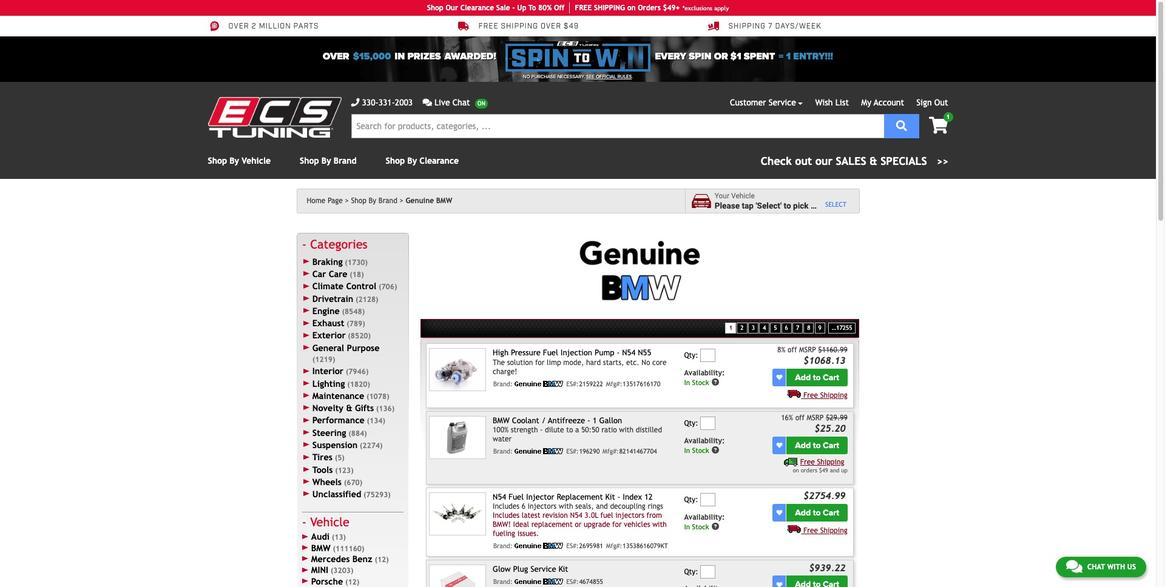 Task type: locate. For each thing, give the bounding box(es) containing it.
over
[[229, 22, 249, 31], [323, 50, 349, 63]]

kit up fuel
[[606, 493, 615, 502]]

free shipping image down orders
[[788, 525, 802, 533]]

mfg#: right 196290
[[603, 448, 619, 456]]

(789)
[[347, 320, 365, 329]]

to inside your vehicle please tap 'select' to pick a vehicle
[[784, 201, 791, 210]]

on inside free shipping on orders $49 and up
[[793, 467, 799, 474]]

1 link left 2 link
[[726, 323, 737, 334]]

1 vertical spatial fuel
[[509, 493, 524, 502]]

1 es#: from the top
[[566, 380, 579, 388]]

free
[[575, 4, 592, 12]]

msrp up $1068.13
[[800, 346, 816, 355]]

$939.22
[[809, 563, 846, 574]]

mini
[[311, 565, 329, 576]]

1 vertical spatial shop by brand link
[[351, 197, 404, 205]]

1 question sign image from the top
[[712, 378, 720, 387]]

a right pick
[[811, 201, 815, 210]]

search image
[[897, 120, 907, 131]]

2 free shipping image from the top
[[788, 525, 802, 533]]

by for shop by clearance link
[[408, 156, 417, 166]]

injectors down injector
[[528, 503, 557, 511]]

1 vertical spatial add to cart button
[[787, 437, 848, 454]]

free up orders
[[801, 458, 815, 467]]

qty: for 16% off msrp
[[684, 420, 699, 428]]

off inside 16% off msrp $29.99 $25.20
[[796, 414, 805, 423]]

service right customer
[[769, 98, 796, 107]]

msrp inside 16% off msrp $29.99 $25.20
[[807, 414, 824, 423]]

2 brand: from the top
[[494, 448, 513, 456]]

None text field
[[701, 417, 716, 431], [701, 494, 716, 507], [701, 417, 716, 431], [701, 494, 716, 507]]

0 horizontal spatial $49
[[564, 22, 579, 31]]

0 horizontal spatial n54
[[493, 493, 506, 502]]

1 includes from the top
[[493, 503, 520, 511]]

availability: in stock for $1068.13
[[684, 369, 725, 387]]

1 vertical spatial add
[[795, 441, 811, 451]]

high pressure fuel injection pump - n54 n55 the solution for limp mode, hard starts, etc. no core charge!
[[493, 349, 667, 376]]

plug
[[513, 565, 528, 574]]

2 left 3
[[741, 324, 744, 331]]

home page link
[[307, 197, 349, 205]]

*exclusions
[[683, 5, 713, 11]]

no inside high pressure fuel injection pump - n54 n55 the solution for limp mode, hard starts, etc. no core charge!
[[642, 358, 650, 367]]

7 left days/week
[[769, 22, 773, 31]]

0 horizontal spatial and
[[596, 503, 608, 511]]

availability: for 16% off msrp
[[684, 437, 725, 445]]

2 question sign image from the top
[[712, 446, 720, 454]]

1 vertical spatial $49
[[819, 467, 829, 474]]

with inside chat with us link
[[1108, 563, 1126, 572]]

1 cart from the top
[[823, 373, 840, 383]]

1 vertical spatial free shipping image
[[788, 525, 802, 533]]

qty:
[[684, 352, 699, 360], [684, 420, 699, 428], [684, 496, 699, 505], [684, 568, 699, 577]]

shop by brand for home page
[[351, 197, 398, 205]]

2 es#: from the top
[[566, 448, 579, 456]]

1 vertical spatial in
[[684, 446, 690, 455]]

shipping 7 days/week
[[729, 22, 822, 31]]

0 horizontal spatial for
[[535, 358, 545, 367]]

genuine bmw - corporate logo image down glow plug service kit link
[[515, 579, 564, 585]]

0 vertical spatial kit
[[606, 493, 615, 502]]

off for $1068.13
[[788, 346, 797, 355]]

question sign image for $1068.13
[[712, 378, 720, 387]]

free shipping down "$2754.99"
[[804, 527, 848, 535]]

2 add to cart from the top
[[795, 441, 840, 451]]

hard
[[586, 358, 601, 367]]

1 in from the top
[[684, 378, 690, 387]]

to down antifreeze
[[567, 426, 573, 435]]

1 horizontal spatial service
[[769, 98, 796, 107]]

7 link
[[793, 323, 803, 334]]

(3203)
[[331, 567, 354, 576]]

0 vertical spatial free shipping image
[[788, 390, 802, 398]]

0 vertical spatial add to wish list image
[[777, 375, 783, 381]]

availability: for $2754.99
[[684, 513, 725, 522]]

mercedes
[[311, 554, 350, 565]]

genuine bmw - corporate logo image
[[515, 381, 564, 387], [515, 449, 564, 455], [515, 544, 564, 550], [515, 579, 564, 585]]

es#2695981 - 13538616079kt - n54 fuel injector replacement kit - index 12 - includes 6 injectors with seals, and decoupling rings - genuine bmw - bmw image
[[429, 493, 486, 536]]

question sign image
[[712, 378, 720, 387], [712, 446, 720, 454]]

brand up page
[[334, 156, 357, 166]]

1 qty: from the top
[[684, 352, 699, 360]]

0 horizontal spatial brand
[[334, 156, 357, 166]]

brand: down "glow"
[[494, 579, 513, 586]]

Search text field
[[351, 114, 884, 138]]

$49+
[[663, 4, 680, 12]]

shipping
[[501, 22, 538, 31]]

on right "ping"
[[628, 4, 636, 12]]

0 vertical spatial a
[[811, 201, 815, 210]]

to down $1068.13
[[813, 373, 821, 383]]

2 vertical spatial availability:
[[684, 513, 725, 522]]

free shipping on orders $49 and up
[[793, 458, 848, 474]]

1 genuine bmw - corporate logo image from the top
[[515, 381, 564, 387]]

100%
[[493, 426, 509, 435]]

2 genuine bmw - corporate logo image from the top
[[515, 449, 564, 455]]

add to cart button down "$2754.99"
[[787, 504, 848, 522]]

3 in from the top
[[684, 523, 690, 531]]

qty: for $2754.99
[[684, 496, 699, 505]]

es#: 2159222 mfg#: 13517616170
[[566, 380, 661, 388]]

bmw right genuine
[[436, 197, 453, 205]]

shop by brand link right page
[[351, 197, 404, 205]]

1 brand: from the top
[[494, 380, 513, 388]]

replacement
[[532, 521, 573, 530]]

no
[[523, 74, 530, 80], [642, 358, 650, 367]]

2 vertical spatial availability: in stock
[[684, 513, 725, 531]]

2 vertical spatial cart
[[823, 508, 840, 518]]

my account
[[862, 98, 905, 107]]

or left the $1
[[714, 50, 728, 63]]

1 availability: from the top
[[684, 369, 725, 377]]

1 free shipping image from the top
[[788, 390, 802, 398]]

vehicle up tap
[[732, 192, 755, 200]]

1 horizontal spatial on
[[793, 467, 799, 474]]

genuine bmw - corporate logo image for 8% off msrp
[[515, 381, 564, 387]]

over 2 million parts link
[[208, 21, 319, 32]]

2 add to cart button from the top
[[787, 437, 848, 454]]

shipping down "$2754.99"
[[821, 527, 848, 535]]

2 qty: from the top
[[684, 420, 699, 428]]

2 vertical spatial add to cart button
[[787, 504, 848, 522]]

3 add to wish list image from the top
[[777, 582, 783, 588]]

add to wish list image
[[777, 375, 783, 381], [777, 510, 783, 516], [777, 582, 783, 588]]

home
[[307, 197, 326, 205]]

1 vertical spatial vehicle
[[732, 192, 755, 200]]

…17255
[[832, 324, 853, 331]]

3 availability: from the top
[[684, 513, 725, 522]]

0 horizontal spatial injectors
[[528, 503, 557, 511]]

cart for $25.20
[[823, 441, 840, 451]]

0 vertical spatial for
[[535, 358, 545, 367]]

vehicle down ecs tuning image
[[242, 156, 271, 166]]

exterior
[[313, 331, 346, 341]]

add to cart up free shipping on orders $49 and up
[[795, 441, 840, 451]]

off inside 8% off msrp $1160.99 $1068.13
[[788, 346, 797, 355]]

cart for $1068.13
[[823, 373, 840, 383]]

2 add from the top
[[795, 441, 811, 451]]

0 horizontal spatial or
[[575, 521, 582, 530]]

drivetrain
[[313, 294, 353, 304]]

1 vertical spatial availability: in stock
[[684, 437, 725, 455]]

injectors down decoupling
[[616, 512, 645, 521]]

1 vertical spatial or
[[575, 521, 582, 530]]

water
[[493, 436, 512, 444]]

1 stock from the top
[[692, 378, 709, 387]]

4 es#: from the top
[[566, 579, 579, 586]]

brand: down 'fueling' on the bottom left of page
[[494, 543, 513, 550]]

0 horizontal spatial (12)
[[345, 578, 360, 587]]

brand: down charge!
[[494, 380, 513, 388]]

mfg#:
[[606, 380, 623, 388], [603, 448, 619, 456], [606, 543, 623, 550]]

us
[[1128, 563, 1136, 572]]

add up free shipping icon
[[795, 441, 811, 451]]

0 vertical spatial mfg#:
[[606, 380, 623, 388]]

0 horizontal spatial 2
[[252, 22, 257, 31]]

0 vertical spatial off
[[788, 346, 797, 355]]

exhaust
[[313, 318, 345, 329]]

0 vertical spatial clearance
[[461, 4, 494, 12]]

2 vertical spatial mfg#:
[[606, 543, 623, 550]]

add down "$2754.99"
[[795, 508, 811, 518]]

for inside n54 fuel injector replacement kit - index 12 includes 6 injectors with seals, and decoupling rings includes latest revision n54 3.0l fuel injectors from bmw! ideal replacement or upgrade for vehicles with fueling issues.
[[613, 521, 622, 530]]

glow plug service kit link
[[493, 565, 569, 574]]

latest
[[522, 512, 541, 521]]

2 horizontal spatial n54
[[622, 349, 636, 358]]

0 horizontal spatial chat
[[453, 98, 470, 107]]

with left us
[[1108, 563, 1126, 572]]

sign
[[917, 98, 932, 107]]

by up genuine
[[408, 156, 417, 166]]

3 brand: from the top
[[494, 543, 513, 550]]

a inside 'bmw coolant / antifreeze - 1 gallon 100% strength - dilute to a 50:50 ratio with distilled water'
[[576, 426, 579, 435]]

shop our clearance sale - up to 80% off link
[[427, 2, 570, 13]]

1 link down 'sign out'
[[920, 112, 953, 135]]

issues.
[[518, 530, 539, 539]]

1 add to cart from the top
[[795, 373, 840, 383]]

qty: for 8% off msrp
[[684, 352, 699, 360]]

free
[[479, 22, 499, 31], [804, 391, 818, 400], [801, 458, 815, 467], [804, 527, 818, 535]]

1 horizontal spatial 2
[[741, 324, 744, 331]]

7 left 8
[[796, 324, 800, 331]]

0 vertical spatial and
[[830, 467, 840, 474]]

msrp inside 8% off msrp $1160.99 $1068.13
[[800, 346, 816, 355]]

maintenance
[[313, 391, 364, 401]]

1 vertical spatial chat
[[1088, 563, 1106, 572]]

es#196290 - 82141467704 - bmw coolant / antifreeze - 1 gallon - 100% strength - dilute to a 50:50 ratio with distilled water - genuine bmw - bmw image
[[429, 416, 486, 459]]

service inside dropdown button
[[769, 98, 796, 107]]

1 horizontal spatial fuel
[[543, 349, 558, 358]]

bmw down audi in the left of the page
[[311, 543, 331, 553]]

0 vertical spatial add to cart
[[795, 373, 840, 383]]

- up starts, at the bottom
[[617, 349, 620, 358]]

3 es#: from the top
[[566, 543, 579, 550]]

& left gifts
[[346, 403, 352, 414]]

bmw up 100%
[[493, 416, 510, 426]]

no left purchase
[[523, 74, 530, 80]]

free shipping image
[[788, 390, 802, 398], [788, 525, 802, 533]]

mfg#: for $1068.13
[[606, 380, 623, 388]]

phone image
[[351, 98, 360, 107]]

add to cart down $1068.13
[[795, 373, 840, 383]]

(12) down (3203)
[[345, 578, 360, 587]]

bmw inside vehicle audi (13) bmw (111160) mercedes benz (12) mini (3203) porsche (12)
[[311, 543, 331, 553]]

chat right comments image
[[1088, 563, 1106, 572]]

fuel inside n54 fuel injector replacement kit - index 12 includes 6 injectors with seals, and decoupling rings includes latest revision n54 3.0l fuel injectors from bmw! ideal replacement or upgrade for vehicles with fueling issues.
[[509, 493, 524, 502]]

6 right 5
[[785, 324, 788, 331]]

80%
[[539, 4, 552, 12]]

add to cart button
[[787, 369, 848, 387], [787, 437, 848, 454], [787, 504, 848, 522]]

2 stock from the top
[[692, 446, 709, 455]]

5 link
[[771, 323, 781, 334]]

clearance right our
[[461, 4, 494, 12]]

1 add from the top
[[795, 373, 811, 383]]

1 vertical spatial includes
[[493, 512, 520, 521]]

2 vertical spatial add to cart
[[795, 508, 840, 518]]

330-331-2003
[[362, 98, 413, 107]]

- up decoupling
[[618, 493, 621, 502]]

1 vertical spatial free shipping
[[804, 527, 848, 535]]

0 vertical spatial shop by brand link
[[300, 156, 357, 166]]

brand: down water
[[494, 448, 513, 456]]

service right plug
[[531, 565, 556, 574]]

4 genuine bmw - corporate logo image from the top
[[515, 579, 564, 585]]

free shipping up $29.99
[[804, 391, 848, 400]]

add to cart for $25.20
[[795, 441, 840, 451]]

sign out
[[917, 98, 949, 107]]

1 vertical spatial clearance
[[420, 156, 459, 166]]

add to cart button for $1068.13
[[787, 369, 848, 387]]

1 horizontal spatial a
[[811, 201, 815, 210]]

with right the ratio
[[619, 426, 634, 435]]

(12) right benz
[[375, 556, 389, 565]]

1 vertical spatial brand
[[379, 197, 398, 205]]

6 up latest
[[522, 503, 526, 511]]

8 link
[[804, 323, 814, 334]]

0 vertical spatial availability: in stock
[[684, 369, 725, 387]]

shop by brand for shop by vehicle
[[300, 156, 357, 166]]

1 vertical spatial msrp
[[807, 414, 824, 423]]

1 vertical spatial for
[[613, 521, 622, 530]]

for left the limp
[[535, 358, 545, 367]]

$2754.99
[[804, 491, 846, 501]]

add to cart button up free shipping on orders $49 and up
[[787, 437, 848, 454]]

1 vertical spatial and
[[596, 503, 608, 511]]

0 horizontal spatial on
[[628, 4, 636, 12]]

0 vertical spatial on
[[628, 4, 636, 12]]

or left upgrade
[[575, 521, 582, 530]]

(1730)
[[345, 258, 368, 267]]

0 vertical spatial in
[[684, 378, 690, 387]]

0 horizontal spatial vehicle
[[242, 156, 271, 166]]

3 qty: from the top
[[684, 496, 699, 505]]

genuine bmw - corporate logo image for 16% off msrp
[[515, 449, 564, 455]]

1 vertical spatial 2
[[741, 324, 744, 331]]

0 horizontal spatial 7
[[769, 22, 773, 31]]

0 vertical spatial 1 link
[[920, 112, 953, 135]]

0 vertical spatial over
[[229, 22, 249, 31]]

with down n54 fuel injector replacement kit - index 12 link
[[559, 503, 573, 511]]

6 inside n54 fuel injector replacement kit - index 12 includes 6 injectors with seals, and decoupling rings includes latest revision n54 3.0l fuel injectors from bmw! ideal replacement or upgrade for vehicles with fueling issues.
[[522, 503, 526, 511]]

mfg#: right 2695981
[[606, 543, 623, 550]]

free shipping image up 16%
[[788, 390, 802, 398]]

to for add to cart button for $25.20
[[813, 441, 821, 451]]

1 vertical spatial bmw
[[493, 416, 510, 426]]

1 horizontal spatial and
[[830, 467, 840, 474]]

1 add to cart button from the top
[[787, 369, 848, 387]]

0 vertical spatial includes
[[493, 503, 520, 511]]

and up fuel
[[596, 503, 608, 511]]

*exclusions apply link
[[683, 3, 729, 12]]

brand left genuine
[[379, 197, 398, 205]]

0 horizontal spatial fuel
[[509, 493, 524, 502]]

genuine bmw - corporate logo image down the limp
[[515, 381, 564, 387]]

off right "8%"
[[788, 346, 797, 355]]

stock for $1068.13
[[692, 378, 709, 387]]

1
[[786, 50, 791, 63], [947, 114, 950, 120], [729, 324, 733, 331], [593, 416, 597, 426]]

and inside n54 fuel injector replacement kit - index 12 includes 6 injectors with seals, and decoupling rings includes latest revision n54 3.0l fuel injectors from bmw! ideal replacement or upgrade for vehicles with fueling issues.
[[596, 503, 608, 511]]

engine
[[313, 306, 340, 316]]

add
[[795, 373, 811, 383], [795, 441, 811, 451], [795, 508, 811, 518]]

fuel up the limp
[[543, 349, 558, 358]]

0 vertical spatial $49
[[564, 22, 579, 31]]

brand: for 16% off msrp
[[494, 448, 513, 456]]

shipping inside free shipping on orders $49 and up
[[817, 458, 845, 467]]

add for $1068.13
[[795, 373, 811, 383]]

1 horizontal spatial n54
[[570, 512, 583, 521]]

0 vertical spatial stock
[[692, 378, 709, 387]]

196290
[[579, 448, 600, 456]]

- inside high pressure fuel injection pump - n54 n55 the solution for limp mode, hard starts, etc. no core charge!
[[617, 349, 620, 358]]

a left 50:50
[[576, 426, 579, 435]]

es#: left 2695981
[[566, 543, 579, 550]]

add for $25.20
[[795, 441, 811, 451]]

chat with us link
[[1056, 557, 1147, 578]]

es#: left 196290
[[566, 448, 579, 456]]

1 availability: in stock from the top
[[684, 369, 725, 387]]

availability: in stock for $25.20
[[684, 437, 725, 455]]

n54 up bmw! at the bottom left
[[493, 493, 506, 502]]

off right 16%
[[796, 414, 805, 423]]

brand for home page
[[379, 197, 398, 205]]

4 qty: from the top
[[684, 568, 699, 577]]

etc.
[[627, 358, 640, 367]]

(75293)
[[364, 491, 391, 500]]

add to wish list image
[[777, 443, 783, 449]]

shop by brand up home page "link"
[[300, 156, 357, 166]]

1 horizontal spatial 7
[[796, 324, 800, 331]]

on down free shipping icon
[[793, 467, 799, 474]]

2 left million
[[252, 22, 257, 31]]

0 vertical spatial injectors
[[528, 503, 557, 511]]

vehicle
[[242, 156, 271, 166], [732, 192, 755, 200], [310, 516, 350, 530]]

shipping up up
[[817, 458, 845, 467]]

2 add to wish list image from the top
[[777, 510, 783, 516]]

and left up
[[830, 467, 840, 474]]

8%
[[778, 346, 786, 355]]

and inside free shipping on orders $49 and up
[[830, 467, 840, 474]]

2 vertical spatial stock
[[692, 523, 709, 531]]

1 vertical spatial 1 link
[[726, 323, 737, 334]]

to down "$2754.99"
[[813, 508, 821, 518]]

free ship ping on orders $49+ *exclusions apply
[[575, 4, 729, 12]]

3
[[752, 324, 755, 331]]

to left pick
[[784, 201, 791, 210]]

0 vertical spatial add
[[795, 373, 811, 383]]

2 vertical spatial in
[[684, 523, 690, 531]]

general
[[313, 343, 344, 353]]

0 vertical spatial free shipping
[[804, 391, 848, 400]]

None text field
[[701, 349, 716, 363], [701, 566, 716, 579], [701, 349, 716, 363], [701, 566, 716, 579]]

1 vertical spatial 6
[[522, 503, 526, 511]]

over left million
[[229, 22, 249, 31]]

solution
[[507, 358, 533, 367]]

free shipping image
[[784, 459, 798, 467]]

1 vertical spatial shop by brand
[[351, 197, 398, 205]]

to
[[529, 4, 536, 12]]

1 vertical spatial no
[[642, 358, 650, 367]]

rings
[[648, 503, 663, 511]]

over $15,000 in prizes
[[323, 50, 441, 63]]

benz
[[353, 554, 373, 565]]

1 vertical spatial add to cart
[[795, 441, 840, 451]]

2 availability: in stock from the top
[[684, 437, 725, 455]]

& right sales
[[870, 155, 878, 168]]

2 in from the top
[[684, 446, 690, 455]]

high
[[493, 349, 509, 358]]

novelty
[[313, 403, 344, 414]]

1 horizontal spatial vehicle
[[310, 516, 350, 530]]

for down fuel
[[613, 521, 622, 530]]

2 inside 'link'
[[252, 22, 257, 31]]

2 cart from the top
[[823, 441, 840, 451]]

msrp
[[800, 346, 816, 355], [807, 414, 824, 423]]

add to cart button down $1068.13
[[787, 369, 848, 387]]

1 horizontal spatial brand
[[379, 197, 398, 205]]

account
[[874, 98, 905, 107]]

kit up es#: 4674855
[[559, 565, 569, 574]]

1 horizontal spatial &
[[870, 155, 878, 168]]

free inside free shipping on orders $49 and up
[[801, 458, 815, 467]]

in right the 82141467704
[[684, 446, 690, 455]]

0 vertical spatial (12)
[[375, 556, 389, 565]]

1 free shipping from the top
[[804, 391, 848, 400]]

free shipping
[[804, 391, 848, 400], [804, 527, 848, 535]]

in right 13517616170
[[684, 378, 690, 387]]

330-
[[362, 98, 379, 107]]

spent
[[744, 50, 775, 63]]

1 horizontal spatial bmw
[[436, 197, 453, 205]]

bmw coolant / antifreeze - 1 gallon 100% strength - dilute to a 50:50 ratio with distilled water
[[493, 416, 662, 444]]

shop by brand
[[300, 156, 357, 166], [351, 197, 398, 205]]

over inside 'link'
[[229, 22, 249, 31]]

comments image
[[1067, 560, 1083, 574]]

specials
[[881, 155, 927, 168]]

genuine bmw - corporate logo image down issues. in the left bottom of the page
[[515, 544, 564, 550]]

chat
[[453, 98, 470, 107], [1088, 563, 1106, 572]]

clearance up genuine bmw
[[420, 156, 459, 166]]

vehicle inside vehicle audi (13) bmw (111160) mercedes benz (12) mini (3203) porsche (12)
[[310, 516, 350, 530]]

n54 down seals,
[[570, 512, 583, 521]]

n55
[[638, 349, 652, 358]]

& inside sales & specials link
[[870, 155, 878, 168]]

by up home page "link"
[[322, 156, 331, 166]]

injectors
[[528, 503, 557, 511], [616, 512, 645, 521]]

3 genuine bmw - corporate logo image from the top
[[515, 544, 564, 550]]

$49 right over
[[564, 22, 579, 31]]

n54 up "etc."
[[622, 349, 636, 358]]

no purchase necessary. see official rules .
[[523, 74, 633, 80]]

to
[[784, 201, 791, 210], [813, 373, 821, 383], [567, 426, 573, 435], [813, 441, 821, 451], [813, 508, 821, 518]]

0 vertical spatial no
[[523, 74, 530, 80]]

tires
[[313, 452, 333, 463]]

1 vertical spatial off
[[796, 414, 805, 423]]

genuine bmw - corporate logo image down strength
[[515, 449, 564, 455]]

cart down "$2754.99"
[[823, 508, 840, 518]]

2 availability: from the top
[[684, 437, 725, 445]]

0 horizontal spatial clearance
[[420, 156, 459, 166]]

shop inside "shop our clearance sale - up to 80% off" link
[[427, 4, 444, 12]]

1 vertical spatial availability:
[[684, 437, 725, 445]]

shop by brand link up home page "link"
[[300, 156, 357, 166]]

msrp for $25.20
[[807, 414, 824, 423]]

brand:
[[494, 380, 513, 388], [494, 448, 513, 456], [494, 543, 513, 550], [494, 579, 513, 586]]

live chat link
[[423, 97, 488, 109]]

& inside categories braking (1730) car care (18) climate control (706) drivetrain (2128) engine (8548) exhaust (789) exterior (8520) general purpose (1219) interior (7946) lighting (1820) maintenance (1078) novelty & gifts (136) performance (134) steering (884) suspension (2274) tires (5) tools (123) wheels (670) unclassified (75293)
[[346, 403, 352, 414]]

1 horizontal spatial for
[[613, 521, 622, 530]]

es#: left 4674855
[[566, 579, 579, 586]]

0 vertical spatial add to cart button
[[787, 369, 848, 387]]

0 horizontal spatial bmw
[[311, 543, 331, 553]]

free down "$2754.99"
[[804, 527, 818, 535]]

mfg#: down starts, at the bottom
[[606, 380, 623, 388]]



Task type: describe. For each thing, give the bounding box(es) containing it.
qty: for $939.22
[[684, 568, 699, 577]]

5
[[774, 324, 777, 331]]

/
[[542, 416, 546, 426]]

es#: for 16% off msrp
[[566, 448, 579, 456]]

to inside 'bmw coolant / antifreeze - 1 gallon 100% strength - dilute to a 50:50 ratio with distilled water'
[[567, 426, 573, 435]]

for inside high pressure fuel injection pump - n54 n55 the solution for limp mode, hard starts, etc. no core charge!
[[535, 358, 545, 367]]

82141467704
[[619, 448, 657, 456]]

es#: for 8% off msrp
[[566, 380, 579, 388]]

wish list link
[[816, 98, 849, 107]]

in for $25.20
[[684, 446, 690, 455]]

es#: 4674855
[[566, 579, 603, 586]]

ecs tuning 'spin to win' contest logo image
[[506, 41, 651, 72]]

(8520)
[[348, 332, 371, 341]]

in for $1068.13
[[684, 378, 690, 387]]

(2128)
[[356, 295, 379, 304]]

ping
[[609, 4, 625, 12]]

brand for shop by vehicle
[[334, 156, 357, 166]]

add to cart for $1068.13
[[795, 373, 840, 383]]

million
[[259, 22, 291, 31]]

orders
[[801, 467, 818, 474]]

add to wish list image for $2754.99
[[777, 510, 783, 516]]

by for home page shop by brand link
[[369, 197, 377, 205]]

330-331-2003 link
[[351, 97, 413, 109]]

select
[[826, 201, 847, 208]]

select link
[[826, 201, 847, 209]]

3 stock from the top
[[692, 523, 709, 531]]

1 inside 'bmw coolant / antifreeze - 1 gallon 100% strength - dilute to a 50:50 ratio with distilled water'
[[593, 416, 597, 426]]

core
[[653, 358, 667, 367]]

1 add to wish list image from the top
[[777, 375, 783, 381]]

shipping up $29.99
[[821, 391, 848, 400]]

starts,
[[603, 358, 624, 367]]

0 horizontal spatial no
[[523, 74, 530, 80]]

every
[[655, 50, 687, 63]]

0 horizontal spatial 1 link
[[726, 323, 737, 334]]

1 down out
[[947, 114, 950, 120]]

(1820)
[[347, 380, 370, 389]]

sale
[[496, 4, 510, 12]]

kit inside n54 fuel injector replacement kit - index 12 includes 6 injectors with seals, and decoupling rings includes latest revision n54 3.0l fuel injectors from bmw! ideal replacement or upgrade for vehicles with fueling issues.
[[606, 493, 615, 502]]

2 includes from the top
[[493, 512, 520, 521]]

4 brand: from the top
[[494, 579, 513, 586]]

free down shop our clearance sale - up to 80% off
[[479, 22, 499, 31]]

page
[[328, 197, 343, 205]]

fuel
[[601, 512, 614, 521]]

3 cart from the top
[[823, 508, 840, 518]]

bmw inside 'bmw coolant / antifreeze - 1 gallon 100% strength - dilute to a 50:50 ratio with distilled water'
[[493, 416, 510, 426]]

fuel inside high pressure fuel injection pump - n54 n55 the solution for limp mode, hard starts, etc. no core charge!
[[543, 349, 558, 358]]

live
[[435, 98, 450, 107]]

1 right =
[[786, 50, 791, 63]]

3 availability: in stock from the top
[[684, 513, 725, 531]]

over 2 million parts
[[229, 22, 319, 31]]

1 vertical spatial n54
[[493, 493, 506, 502]]

'select'
[[756, 201, 782, 210]]

see
[[586, 74, 595, 80]]

(1219)
[[313, 356, 335, 364]]

ideal
[[513, 521, 529, 530]]

orders
[[638, 4, 661, 12]]

13538616079kt
[[623, 543, 668, 550]]

add to cart button for $25.20
[[787, 437, 848, 454]]

$49 inside free shipping over $49 link
[[564, 22, 579, 31]]

msrp for $1068.13
[[800, 346, 816, 355]]

(111160)
[[333, 545, 365, 553]]

genuine bmw
[[406, 197, 453, 205]]

1 horizontal spatial 1 link
[[920, 112, 953, 135]]

genuine bmw - corporate logo image for $2754.99
[[515, 544, 564, 550]]

by for shop by vehicle link
[[230, 156, 239, 166]]

suspension
[[313, 440, 358, 450]]

official
[[596, 74, 616, 80]]

glow plug service kit
[[493, 565, 569, 574]]

availability: for 8% off msrp
[[684, 369, 725, 377]]

up
[[517, 4, 527, 12]]

(136)
[[376, 405, 395, 414]]

sales & specials link
[[761, 153, 949, 169]]

free up 16% off msrp $29.99 $25.20
[[804, 391, 818, 400]]

the
[[493, 358, 505, 367]]

3 add from the top
[[795, 508, 811, 518]]

- left up
[[513, 4, 515, 12]]

question sign image for $25.20
[[712, 446, 720, 454]]

es#: for $2754.99
[[566, 543, 579, 550]]

shop by vehicle
[[208, 156, 271, 166]]

1 vertical spatial 7
[[796, 324, 800, 331]]

ratio
[[602, 426, 617, 435]]

$49 inside free shipping on orders $49 and up
[[819, 467, 829, 474]]

vehicle audi (13) bmw (111160) mercedes benz (12) mini (3203) porsche (12)
[[310, 516, 389, 587]]

purpose
[[347, 343, 380, 353]]

to for 3rd add to cart button from the top of the page
[[813, 508, 821, 518]]

ecs tuning image
[[208, 97, 341, 138]]

home page
[[307, 197, 343, 205]]

3 add to cart button from the top
[[787, 504, 848, 522]]

6 link
[[782, 323, 792, 334]]

seals,
[[576, 503, 594, 511]]

0 horizontal spatial kit
[[559, 565, 569, 574]]

(5)
[[335, 454, 345, 463]]

with inside 'bmw coolant / antifreeze - 1 gallon 100% strength - dilute to a 50:50 ratio with distilled water'
[[619, 426, 634, 435]]

index
[[623, 493, 642, 502]]

please
[[715, 201, 740, 210]]

9
[[819, 324, 822, 331]]

distilled
[[636, 426, 662, 435]]

9 link
[[815, 323, 825, 334]]

by for shop by vehicle's shop by brand link
[[322, 156, 331, 166]]

3 add to cart from the top
[[795, 508, 840, 518]]

1 vertical spatial injectors
[[616, 512, 645, 521]]

your
[[715, 192, 730, 200]]

shopping cart image
[[929, 117, 949, 134]]

n54 inside high pressure fuel injection pump - n54 n55 the solution for limp mode, hard starts, etc. no core charge!
[[622, 349, 636, 358]]

(2274)
[[360, 442, 383, 450]]

customer
[[730, 98, 766, 107]]

tools
[[313, 465, 333, 475]]

comments image
[[423, 98, 432, 107]]

shop by brand link for shop by vehicle
[[300, 156, 357, 166]]

12
[[645, 493, 653, 502]]

$1160.99
[[819, 346, 848, 355]]

performance
[[313, 416, 365, 426]]

vehicles
[[624, 521, 651, 530]]

(134)
[[367, 417, 385, 426]]

or inside n54 fuel injector replacement kit - index 12 includes 6 injectors with seals, and decoupling rings includes latest revision n54 3.0l fuel injectors from bmw! ideal replacement or upgrade for vehicles with fueling issues.
[[575, 521, 582, 530]]

dilute
[[545, 426, 564, 435]]

porsche
[[311, 576, 343, 587]]

shop by brand link for home page
[[351, 197, 404, 205]]

.
[[632, 74, 633, 80]]

- up 50:50
[[588, 416, 591, 426]]

sign out link
[[917, 98, 949, 107]]

(7946)
[[346, 368, 369, 377]]

my
[[862, 98, 872, 107]]

$1068.13
[[804, 355, 846, 366]]

es#: 196290 mfg#: 82141467704
[[566, 448, 657, 456]]

1 horizontal spatial 6
[[785, 324, 788, 331]]

16%
[[781, 414, 793, 423]]

- down /
[[540, 426, 543, 435]]

=
[[779, 50, 784, 63]]

2003
[[395, 98, 413, 107]]

0 vertical spatial bmw
[[436, 197, 453, 205]]

wheels
[[313, 477, 342, 487]]

brand: for 8% off msrp
[[494, 380, 513, 388]]

2159222
[[579, 380, 603, 388]]

es#2159222 - 13517616170 - high pressure fuel injection pump - n54 n55 - the solution for limp mode, hard starts, etc. no core charge! - genuine bmw - bmw image
[[429, 349, 486, 391]]

with down from
[[653, 521, 667, 530]]

brand: for $2754.99
[[494, 543, 513, 550]]

0 vertical spatial or
[[714, 50, 728, 63]]

shipping inside "link"
[[729, 22, 766, 31]]

2 free shipping from the top
[[804, 527, 848, 535]]

331-
[[379, 98, 395, 107]]

16% off msrp $29.99 $25.20
[[781, 414, 848, 434]]

clearance for by
[[420, 156, 459, 166]]

over for over $15,000 in prizes
[[323, 50, 349, 63]]

free shipping over $49
[[479, 22, 579, 31]]

1 horizontal spatial (12)
[[375, 556, 389, 565]]

- inside n54 fuel injector replacement kit - index 12 includes 6 injectors with seals, and decoupling rings includes latest revision n54 3.0l fuel injectors from bmw! ideal replacement or upgrade for vehicles with fueling issues.
[[618, 493, 621, 502]]

(18)
[[350, 271, 364, 279]]

to for add to cart button for $1068.13
[[813, 373, 821, 383]]

13517616170
[[623, 380, 661, 388]]

0 horizontal spatial service
[[531, 565, 556, 574]]

n54 fuel injector replacement kit - index 12 link
[[493, 493, 653, 502]]

add to wish list image for $939.22
[[777, 582, 783, 588]]

free shipping over $49 link
[[458, 21, 579, 32]]

a inside your vehicle please tap 'select' to pick a vehicle
[[811, 201, 815, 210]]

shop by vehicle link
[[208, 156, 271, 166]]

gifts
[[355, 403, 374, 414]]

clearance for our
[[461, 4, 494, 12]]

1 left 2 link
[[729, 324, 733, 331]]

question sign image
[[712, 522, 720, 531]]

stock for $25.20
[[692, 446, 709, 455]]

0 vertical spatial chat
[[453, 98, 470, 107]]

es#: 2695981 mfg#: 13538616079kt
[[566, 543, 668, 550]]

0 vertical spatial vehicle
[[242, 156, 271, 166]]

(706)
[[379, 283, 397, 292]]

vehicle inside your vehicle please tap 'select' to pick a vehicle
[[732, 192, 755, 200]]

mfg#: for $25.20
[[603, 448, 619, 456]]

wish list
[[816, 98, 849, 107]]

over for over 2 million parts
[[229, 22, 249, 31]]

off for $25.20
[[796, 414, 805, 423]]

7 inside "link"
[[769, 22, 773, 31]]



Task type: vqa. For each thing, say whether or not it's contained in the screenshot.


